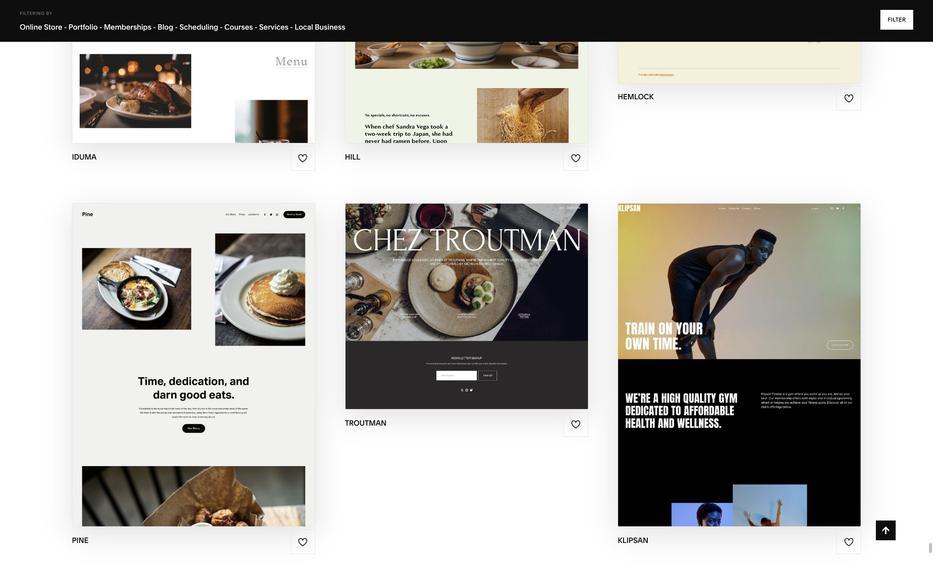 Task type: vqa. For each thing, say whether or not it's contained in the screenshot.
Get Started
no



Task type: describe. For each thing, give the bounding box(es) containing it.
add iduma to your favorites list image
[[298, 154, 308, 164]]

preview troutman
[[421, 306, 513, 317]]

services
[[259, 23, 289, 32]]

online
[[20, 23, 42, 32]]

start for preview pine
[[152, 348, 179, 358]]

preview pine link
[[163, 358, 225, 383]]

add troutman to your favorites list image
[[571, 420, 581, 430]]

hill image
[[346, 0, 588, 143]]

start with klipsan button
[[689, 341, 791, 366]]

start with pine button
[[152, 341, 236, 366]]

hemlock
[[618, 92, 654, 101]]

filter
[[888, 16, 906, 23]]

iduma image
[[72, 0, 315, 143]]

4 - from the left
[[175, 23, 178, 32]]

courses
[[225, 23, 253, 32]]

pine inside 'button'
[[206, 348, 226, 358]]

with for troutman
[[439, 289, 462, 299]]

local
[[295, 23, 313, 32]]

start with pine
[[152, 348, 226, 358]]

iduma
[[72, 153, 97, 162]]

troutman image
[[346, 204, 588, 409]]

1 - from the left
[[64, 23, 67, 32]]

by
[[46, 11, 52, 16]]

add klipsan to your favorites list image
[[844, 538, 854, 548]]

klipsan inside "button"
[[743, 348, 781, 358]]

0 horizontal spatial klipsan
[[618, 537, 649, 546]]

troutman inside button
[[463, 289, 515, 299]]

add hill to your favorites list image
[[571, 154, 581, 164]]

preview for preview pine
[[163, 365, 202, 376]]

with inside "button"
[[718, 348, 741, 358]]

blog
[[158, 23, 173, 32]]

1 vertical spatial troutman
[[462, 306, 513, 317]]

preview for preview troutman
[[421, 306, 460, 317]]

scheduling
[[180, 23, 218, 32]]

5 - from the left
[[220, 23, 223, 32]]

start with troutman button
[[409, 282, 524, 307]]



Task type: locate. For each thing, give the bounding box(es) containing it.
hill
[[345, 153, 361, 162]]

filter button
[[881, 10, 914, 30]]

with inside button
[[439, 289, 462, 299]]

klipsan
[[743, 348, 781, 358], [618, 537, 649, 546]]

1 horizontal spatial klipsan
[[743, 348, 781, 358]]

start
[[409, 289, 437, 299], [152, 348, 179, 358], [689, 348, 716, 358]]

- right blog
[[175, 23, 178, 32]]

2 - from the left
[[99, 23, 102, 32]]

preview down start with troutman
[[421, 306, 460, 317]]

start for preview troutman
[[409, 289, 437, 299]]

pine image
[[72, 204, 315, 527]]

with inside 'button'
[[181, 348, 204, 358]]

1 horizontal spatial preview
[[421, 306, 460, 317]]

- left courses
[[220, 23, 223, 32]]

business
[[315, 23, 346, 32]]

start with klipsan
[[689, 348, 781, 358]]

- right "portfolio"
[[99, 23, 102, 32]]

0 horizontal spatial preview
[[163, 365, 202, 376]]

add hemlock to your favorites list image
[[844, 93, 854, 103]]

filtering by
[[20, 11, 52, 16]]

- right "store"
[[64, 23, 67, 32]]

portfolio
[[69, 23, 98, 32]]

- left blog
[[153, 23, 156, 32]]

filtering
[[20, 11, 45, 16]]

2 horizontal spatial start
[[689, 348, 716, 358]]

1 vertical spatial pine
[[204, 365, 225, 376]]

start with troutman
[[409, 289, 515, 299]]

back to top image
[[881, 526, 891, 536]]

preview
[[421, 306, 460, 317], [163, 365, 202, 376]]

6 - from the left
[[255, 23, 258, 32]]

preview troutman link
[[421, 299, 513, 324]]

hemlock image
[[619, 0, 861, 83]]

preview down start with pine
[[163, 365, 202, 376]]

start inside button
[[409, 289, 437, 299]]

memberships
[[104, 23, 152, 32]]

0 vertical spatial preview
[[421, 306, 460, 317]]

1 horizontal spatial with
[[439, 289, 462, 299]]

2 vertical spatial troutman
[[345, 419, 387, 428]]

0 vertical spatial klipsan
[[743, 348, 781, 358]]

store
[[44, 23, 62, 32]]

klipsan image
[[619, 204, 861, 527]]

2 horizontal spatial with
[[718, 348, 741, 358]]

start inside "button"
[[689, 348, 716, 358]]

1 vertical spatial preview
[[163, 365, 202, 376]]

with for pine
[[181, 348, 204, 358]]

0 horizontal spatial start
[[152, 348, 179, 358]]

3 - from the left
[[153, 23, 156, 32]]

0 vertical spatial troutman
[[463, 289, 515, 299]]

troutman
[[463, 289, 515, 299], [462, 306, 513, 317], [345, 419, 387, 428]]

2 vertical spatial pine
[[72, 537, 88, 546]]

with
[[439, 289, 462, 299], [181, 348, 204, 358], [718, 348, 741, 358]]

1 vertical spatial klipsan
[[618, 537, 649, 546]]

pine
[[206, 348, 226, 358], [204, 365, 225, 376], [72, 537, 88, 546]]

add pine to your favorites list image
[[298, 538, 308, 548]]

7 - from the left
[[290, 23, 293, 32]]

- left "local" at left
[[290, 23, 293, 32]]

-
[[64, 23, 67, 32], [99, 23, 102, 32], [153, 23, 156, 32], [175, 23, 178, 32], [220, 23, 223, 32], [255, 23, 258, 32], [290, 23, 293, 32]]

1 horizontal spatial start
[[409, 289, 437, 299]]

0 vertical spatial pine
[[206, 348, 226, 358]]

start inside 'button'
[[152, 348, 179, 358]]

preview pine
[[163, 365, 225, 376]]

- right courses
[[255, 23, 258, 32]]

online store - portfolio - memberships - blog - scheduling - courses - services - local business
[[20, 23, 346, 32]]

0 horizontal spatial with
[[181, 348, 204, 358]]



